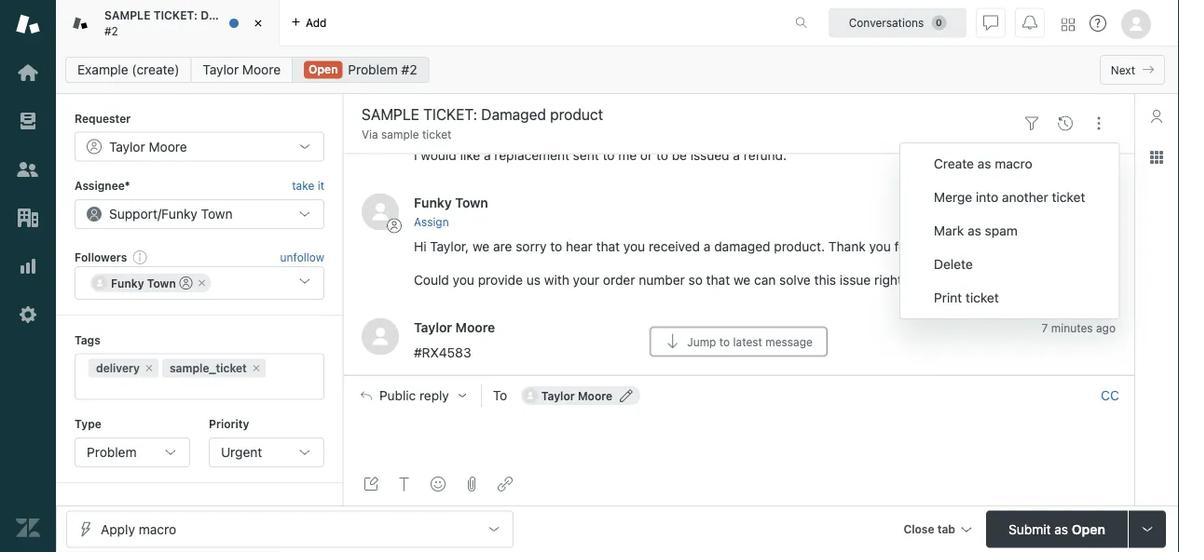 Task type: locate. For each thing, give the bounding box(es) containing it.
funky inside funky town assign
[[414, 194, 452, 210]]

i right there,
[[469, 113, 472, 129]]

sample
[[381, 128, 419, 141]]

avatar image
[[362, 193, 399, 230], [362, 318, 399, 355]]

get help image
[[1090, 15, 1107, 32]]

the left mail
[[660, 113, 679, 129]]

taylor moore link inside secondary element
[[191, 57, 293, 83]]

0 horizontal spatial town
[[147, 277, 176, 290]]

hi there, i received my armchair today in the mail and i noticed that the material has a tear in it.
[[414, 113, 983, 129]]

2 ago from the top
[[1097, 321, 1116, 334]]

remove image
[[144, 363, 155, 374]]

2 avatar image from the top
[[362, 318, 399, 355]]

1 horizontal spatial open
[[1072, 522, 1106, 538]]

attention.
[[1032, 238, 1090, 254]]

sent
[[573, 147, 599, 162]]

you
[[624, 238, 645, 254], [869, 238, 891, 254], [453, 272, 475, 287]]

as right submit
[[1055, 522, 1069, 538]]

insert emojis image
[[431, 477, 446, 492]]

hide composer image
[[732, 368, 746, 383]]

1 horizontal spatial this
[[968, 238, 990, 254]]

hi for hi there, i received my armchair today in the mail and i noticed that the material has a tear in it.
[[414, 113, 427, 129]]

1 the from the left
[[660, 113, 679, 129]]

taylor moore link
[[191, 57, 293, 83], [414, 319, 495, 335]]

0 horizontal spatial open
[[309, 63, 338, 76]]

views image
[[16, 109, 40, 133]]

taylor moore down requester on the top of the page
[[109, 139, 187, 154]]

1 horizontal spatial macro
[[995, 156, 1033, 172]]

mail
[[683, 113, 707, 129]]

#2 down 'tabs' tab list
[[402, 62, 417, 77]]

remove image
[[196, 278, 208, 289], [251, 363, 262, 374]]

avatar image up 'public'
[[362, 318, 399, 355]]

1 vertical spatial ago
[[1097, 321, 1116, 334]]

us
[[527, 272, 541, 287]]

unfollow
[[280, 251, 324, 264]]

reply
[[420, 388, 449, 404]]

2 horizontal spatial funky
[[414, 194, 452, 210]]

this left issue
[[815, 272, 836, 287]]

tab
[[56, 0, 299, 47]]

cc button
[[1101, 388, 1120, 405]]

problem for problem #2
[[348, 62, 398, 77]]

0 horizontal spatial funky
[[111, 277, 144, 290]]

1 vertical spatial this
[[815, 272, 836, 287]]

0 vertical spatial problem
[[348, 62, 398, 77]]

minutes for 8
[[1052, 196, 1093, 209]]

funky
[[414, 194, 452, 210], [161, 206, 198, 222], [111, 277, 144, 290]]

1 vertical spatial avatar image
[[362, 318, 399, 355]]

menu
[[900, 143, 1120, 320]]

1 avatar image from the top
[[362, 193, 399, 230]]

0 vertical spatial ticket
[[422, 128, 452, 141]]

1 vertical spatial open
[[1072, 522, 1106, 538]]

town inside assignee* element
[[201, 206, 233, 222]]

minutes right 8
[[1052, 196, 1093, 209]]

2 horizontal spatial that
[[792, 113, 816, 129]]

taylor moore link down 'close' icon
[[191, 57, 293, 83]]

add button
[[280, 0, 338, 46]]

0 horizontal spatial in
[[646, 113, 656, 129]]

7 minutes ago text field
[[1042, 321, 1116, 334]]

priority
[[209, 418, 249, 431]]

ago
[[1097, 196, 1116, 209], [1097, 321, 1116, 334]]

this up delete
[[968, 238, 990, 254]]

as right mark
[[968, 223, 982, 239]]

taylor down sample ticket: damaged product #2
[[203, 62, 239, 77]]

requester
[[75, 112, 131, 125]]

open inside secondary element
[[309, 63, 338, 76]]

1 vertical spatial hi
[[414, 238, 427, 254]]

edit user image
[[620, 390, 633, 403]]

0 horizontal spatial this
[[815, 272, 836, 287]]

0 vertical spatial macro
[[995, 156, 1033, 172]]

info on adding followers image
[[133, 250, 148, 265]]

tabs tab list
[[56, 0, 776, 47]]

jump to latest message button
[[650, 327, 828, 357]]

assign
[[414, 216, 449, 229]]

so
[[689, 272, 703, 287]]

1 minutes from the top
[[1052, 196, 1093, 209]]

in right today
[[646, 113, 656, 129]]

1 horizontal spatial taylor moore link
[[414, 319, 495, 335]]

1 horizontal spatial we
[[734, 272, 751, 287]]

sample_ticket
[[170, 362, 247, 375]]

as right create
[[978, 156, 992, 172]]

would
[[421, 147, 457, 162]]

funky right support
[[161, 206, 198, 222]]

message
[[766, 336, 813, 349]]

1 ago from the top
[[1097, 196, 1116, 209]]

#2 down the sample
[[104, 24, 118, 37]]

as
[[978, 156, 992, 172], [968, 223, 982, 239], [1055, 522, 1069, 538]]

hi down assign
[[414, 238, 427, 254]]

town inside funky town assign
[[455, 194, 488, 210]]

1 horizontal spatial problem
[[348, 62, 398, 77]]

taylor.moore@example.com image
[[523, 389, 538, 404]]

ticket
[[422, 128, 452, 141], [1052, 190, 1086, 205], [966, 290, 999, 306]]

town
[[455, 194, 488, 210], [201, 206, 233, 222], [147, 277, 176, 290]]

received left my
[[476, 113, 527, 129]]

1 vertical spatial taylor moore link
[[414, 319, 495, 335]]

2 vertical spatial ticket
[[966, 290, 999, 306]]

are
[[493, 238, 512, 254]]

mark as spam menu item
[[901, 214, 1119, 248]]

mark as spam
[[934, 223, 1018, 239]]

moore
[[242, 62, 281, 77], [149, 139, 187, 154], [456, 319, 495, 335], [578, 390, 613, 403]]

0 horizontal spatial the
[[660, 113, 679, 129]]

you left for
[[869, 238, 891, 254]]

town inside option
[[147, 277, 176, 290]]

macro up merge into another ticket
[[995, 156, 1033, 172]]

moore up support / funky town
[[149, 139, 187, 154]]

1 horizontal spatial that
[[706, 272, 730, 287]]

could
[[414, 272, 449, 287]]

sorry
[[516, 238, 547, 254]]

1 vertical spatial problem
[[87, 445, 137, 461]]

0 horizontal spatial #2
[[104, 24, 118, 37]]

your
[[573, 272, 600, 287]]

taylor
[[203, 62, 239, 77], [109, 139, 145, 154], [414, 319, 452, 335], [542, 390, 575, 403]]

you up order
[[624, 238, 645, 254]]

received up could you provide us with your order number so that we can solve this issue right away?
[[649, 238, 700, 254]]

1 horizontal spatial ticket
[[966, 290, 999, 306]]

problem
[[348, 62, 398, 77], [87, 445, 137, 461]]

followers element
[[75, 267, 324, 300]]

open
[[309, 63, 338, 76], [1072, 522, 1106, 538]]

the left material in the right of the page
[[820, 113, 839, 129]]

to inside button
[[720, 336, 730, 349]]

via
[[362, 128, 378, 141]]

as inside menu item
[[968, 223, 982, 239]]

we
[[473, 238, 490, 254], [734, 272, 751, 287]]

user is an agent image
[[180, 277, 193, 290]]

funky town link
[[414, 194, 488, 210]]

could you provide us with your order number so that we can solve this issue right away?
[[414, 272, 943, 287]]

taylor down requester on the top of the page
[[109, 139, 145, 154]]

0 vertical spatial open
[[309, 63, 338, 76]]

you right could
[[453, 272, 475, 287]]

1 horizontal spatial #2
[[402, 62, 417, 77]]

funky inside option
[[111, 277, 144, 290]]

problem #2
[[348, 62, 417, 77]]

funky inside assignee* element
[[161, 206, 198, 222]]

0 vertical spatial received
[[476, 113, 527, 129]]

problem inside popup button
[[87, 445, 137, 461]]

1 vertical spatial received
[[649, 238, 700, 254]]

it.
[[971, 113, 983, 129]]

2 horizontal spatial ticket
[[1052, 190, 1086, 205]]

i
[[469, 113, 472, 129], [737, 113, 740, 129], [414, 147, 417, 162]]

1 horizontal spatial the
[[820, 113, 839, 129]]

funky for funky town
[[111, 277, 144, 290]]

1 vertical spatial ticket
[[1052, 190, 1086, 205]]

0 horizontal spatial remove image
[[196, 278, 208, 289]]

into
[[976, 190, 999, 205]]

macro
[[995, 156, 1033, 172], [139, 522, 176, 538]]

funky for funky town assign
[[414, 194, 452, 210]]

taylor inside "conversationlabel" log
[[414, 319, 452, 335]]

taylor moore inside secondary element
[[203, 62, 281, 77]]

that right so
[[706, 272, 730, 287]]

0 vertical spatial taylor moore link
[[191, 57, 293, 83]]

i right 'and'
[[737, 113, 740, 129]]

menu containing create as macro
[[900, 143, 1120, 320]]

open down add
[[309, 63, 338, 76]]

urgent button
[[209, 438, 324, 468]]

0 vertical spatial minutes
[[1052, 196, 1093, 209]]

additional actions image
[[1012, 320, 1027, 335]]

requester element
[[75, 132, 324, 162]]

1 vertical spatial #2
[[402, 62, 417, 77]]

ticket up would
[[422, 128, 452, 141]]

a
[[919, 113, 926, 129], [484, 147, 491, 162], [733, 147, 740, 162], [704, 238, 711, 254]]

0 vertical spatial ago
[[1097, 196, 1116, 209]]

town down "like"
[[455, 194, 488, 210]]

i would like a replacement sent to me or to be issued a refund.
[[414, 147, 787, 162]]

2 minutes from the top
[[1052, 321, 1093, 334]]

2 horizontal spatial town
[[455, 194, 488, 210]]

damaged
[[201, 9, 253, 22]]

taylor moore link up #rx4583
[[414, 319, 495, 335]]

next
[[1111, 63, 1136, 76]]

funky up assign
[[414, 194, 452, 210]]

0 vertical spatial as
[[978, 156, 992, 172]]

1 vertical spatial as
[[968, 223, 982, 239]]

funkytownclown1@gmail.com image
[[92, 276, 107, 291]]

right
[[875, 272, 903, 287]]

moore down 'close' icon
[[242, 62, 281, 77]]

ago for 8 minutes ago
[[1097, 196, 1116, 209]]

2 vertical spatial that
[[706, 272, 730, 287]]

1 horizontal spatial received
[[649, 238, 700, 254]]

7
[[1042, 321, 1048, 334]]

0 horizontal spatial problem
[[87, 445, 137, 461]]

town right /
[[201, 206, 233, 222]]

reporting image
[[16, 255, 40, 279]]

minutes right 7
[[1052, 321, 1093, 334]]

tags
[[75, 334, 100, 347]]

1 horizontal spatial in
[[957, 113, 968, 129]]

my
[[531, 113, 549, 129]]

it
[[318, 179, 324, 192]]

0 horizontal spatial we
[[473, 238, 490, 254]]

2 vertical spatial as
[[1055, 522, 1069, 538]]

0 vertical spatial we
[[473, 238, 490, 254]]

merge
[[934, 190, 973, 205]]

1 hi from the top
[[414, 113, 427, 129]]

ago right 8
[[1097, 196, 1116, 209]]

funky right funkytownclown1@gmail.com image
[[111, 277, 144, 290]]

sample
[[104, 9, 151, 22]]

draft mode image
[[364, 477, 379, 492]]

0 vertical spatial remove image
[[196, 278, 208, 289]]

that right the hear
[[596, 238, 620, 254]]

followers
[[75, 251, 127, 264]]

unfollow button
[[280, 249, 324, 266]]

add attachment image
[[464, 477, 479, 492]]

avatar image left the assign button at the top left of page
[[362, 193, 399, 230]]

0 vertical spatial hi
[[414, 113, 427, 129]]

0 horizontal spatial that
[[596, 238, 620, 254]]

number
[[639, 272, 685, 287]]

minutes
[[1052, 196, 1093, 209], [1052, 321, 1093, 334]]

problem inside secondary element
[[348, 62, 398, 77]]

0 vertical spatial #2
[[104, 24, 118, 37]]

problem down 'type'
[[87, 445, 137, 461]]

product
[[256, 9, 299, 22]]

ticket right the print
[[966, 290, 999, 306]]

2 hi from the top
[[414, 238, 427, 254]]

moore inside secondary element
[[242, 62, 281, 77]]

taylor moore inside "conversationlabel" log
[[414, 319, 495, 335]]

moore inside requester element
[[149, 139, 187, 154]]

hi
[[414, 113, 427, 129], [414, 238, 427, 254]]

as for mark
[[968, 223, 982, 239]]

we left the can
[[734, 272, 751, 287]]

taylor up #rx4583
[[414, 319, 452, 335]]

to right jump
[[720, 336, 730, 349]]

remove image right sample_ticket
[[251, 363, 262, 374]]

2 in from the left
[[957, 113, 968, 129]]

0 horizontal spatial ticket
[[422, 128, 452, 141]]

be
[[672, 147, 687, 162]]

problem down 'tabs' tab list
[[348, 62, 398, 77]]

0 horizontal spatial taylor moore link
[[191, 57, 293, 83]]

i down via sample ticket
[[414, 147, 417, 162]]

apply macro
[[101, 522, 176, 538]]

taylor inside secondary element
[[203, 62, 239, 77]]

remove image right user is an agent image
[[196, 278, 208, 289]]

taylor moore up #rx4583
[[414, 319, 495, 335]]

the
[[660, 113, 679, 129], [820, 113, 839, 129]]

1 horizontal spatial town
[[201, 206, 233, 222]]

0 horizontal spatial macro
[[139, 522, 176, 538]]

1 horizontal spatial funky
[[161, 206, 198, 222]]

ago right 7
[[1097, 321, 1116, 334]]

1 vertical spatial that
[[596, 238, 620, 254]]

type
[[75, 418, 102, 431]]

taylor moore down 'close' icon
[[203, 62, 281, 77]]

main element
[[0, 0, 56, 553]]

as inside menu item
[[978, 156, 992, 172]]

we left are
[[473, 238, 490, 254]]

1 horizontal spatial remove image
[[251, 363, 262, 374]]

example (create) button
[[65, 57, 192, 83]]

taylor inside requester element
[[109, 139, 145, 154]]

in left it.
[[957, 113, 968, 129]]

delete menu item
[[901, 248, 1119, 282]]

hi left there,
[[414, 113, 427, 129]]

0 vertical spatial avatar image
[[362, 193, 399, 230]]

Public reply composer text field
[[352, 416, 1126, 455]]

hi for hi taylor, we are sorry to hear that you received a damaged product. thank you for bringing this to our attention.
[[414, 238, 427, 254]]

tab containing sample ticket: damaged product
[[56, 0, 299, 47]]

7 minutes ago
[[1042, 321, 1116, 334]]

moore up #rx4583
[[456, 319, 495, 335]]

town left user is an agent image
[[147, 277, 176, 290]]

organizations image
[[16, 206, 40, 230]]

support / funky town
[[109, 206, 233, 222]]

print ticket
[[934, 290, 999, 306]]

via sample ticket
[[362, 128, 452, 141]]

that right noticed
[[792, 113, 816, 129]]

apply
[[101, 522, 135, 538]]

0 vertical spatial this
[[968, 238, 990, 254]]

create as macro
[[934, 156, 1033, 172]]

macro right apply
[[139, 522, 176, 538]]

today
[[609, 113, 642, 129]]

ticket right 8
[[1052, 190, 1086, 205]]

1 vertical spatial minutes
[[1052, 321, 1093, 334]]

open left displays possible ticket submission types icon
[[1072, 522, 1106, 538]]

zendesk support image
[[16, 12, 40, 36]]



Task type: vqa. For each thing, say whether or not it's contained in the screenshot.
7 Minutes Ago Text Box
yes



Task type: describe. For each thing, give the bounding box(es) containing it.
tear
[[930, 113, 954, 129]]

get started image
[[16, 61, 40, 85]]

ago for 7 minutes ago
[[1097, 321, 1116, 334]]

submit as open
[[1009, 522, 1106, 538]]

2 horizontal spatial i
[[737, 113, 740, 129]]

delete
[[934, 257, 973, 272]]

take it button
[[292, 177, 324, 196]]

zendesk products image
[[1062, 18, 1075, 31]]

moore inside "conversationlabel" log
[[456, 319, 495, 335]]

town for funky town
[[147, 277, 176, 290]]

me
[[618, 147, 637, 162]]

merge into another ticket menu item
[[901, 181, 1119, 214]]

material
[[843, 113, 891, 129]]

jump to latest message
[[687, 336, 813, 349]]

cc
[[1101, 388, 1120, 404]]

1 vertical spatial remove image
[[251, 363, 262, 374]]

/
[[158, 206, 161, 222]]

take it
[[292, 179, 324, 192]]

funky town option
[[90, 274, 211, 293]]

another
[[1002, 190, 1049, 205]]

(create)
[[132, 62, 179, 77]]

and
[[711, 113, 733, 129]]

as for submit
[[1055, 522, 1069, 538]]

town for funky town assign
[[455, 194, 488, 210]]

conversationlabel log
[[343, 71, 1135, 376]]

1 vertical spatial we
[[734, 272, 751, 287]]

sample ticket: damaged product #2
[[104, 9, 299, 37]]

has
[[895, 113, 916, 129]]

issue
[[840, 272, 871, 287]]

2 the from the left
[[820, 113, 839, 129]]

next button
[[1100, 55, 1166, 85]]

take
[[292, 179, 315, 192]]

to
[[493, 388, 507, 404]]

a right issued
[[733, 147, 740, 162]]

conversations button
[[829, 8, 967, 38]]

to left our at the right
[[993, 238, 1006, 254]]

taylor moore right taylor.moore@example.com image
[[542, 390, 613, 403]]

moore left edit user icon
[[578, 390, 613, 403]]

assignee*
[[75, 179, 130, 192]]

example (create)
[[77, 62, 179, 77]]

thank
[[829, 238, 866, 254]]

0 horizontal spatial i
[[414, 147, 417, 162]]

urgent
[[221, 445, 262, 461]]

#rx4583
[[414, 345, 471, 361]]

hear
[[566, 238, 593, 254]]

0 vertical spatial that
[[792, 113, 816, 129]]

displays possible ticket submission types image
[[1140, 523, 1155, 538]]

2 horizontal spatial you
[[869, 238, 891, 254]]

to right or at the top
[[656, 147, 669, 162]]

merge into another ticket
[[934, 190, 1086, 205]]

0 horizontal spatial received
[[476, 113, 527, 129]]

our
[[1009, 238, 1029, 254]]

notifications image
[[1023, 15, 1038, 30]]

to left the hear
[[550, 238, 563, 254]]

8 minutes ago
[[1041, 196, 1116, 209]]

#2 inside sample ticket: damaged product #2
[[104, 24, 118, 37]]

away?
[[906, 272, 943, 287]]

can
[[754, 272, 776, 287]]

close
[[904, 524, 935, 537]]

to left the me
[[603, 147, 615, 162]]

example
[[77, 62, 128, 77]]

zendesk image
[[16, 517, 40, 541]]

jump
[[687, 336, 717, 349]]

#2 inside secondary element
[[402, 62, 417, 77]]

print ticket menu item
[[901, 282, 1119, 315]]

order
[[603, 272, 635, 287]]

customer context image
[[1150, 109, 1165, 124]]

public reply
[[380, 388, 449, 404]]

1 in from the left
[[646, 113, 656, 129]]

1 vertical spatial macro
[[139, 522, 176, 538]]

customers image
[[16, 158, 40, 182]]

product.
[[774, 238, 825, 254]]

problem button
[[75, 438, 190, 468]]

public
[[380, 388, 416, 404]]

or
[[640, 147, 653, 162]]

close tab button
[[896, 511, 979, 552]]

bringing
[[915, 238, 964, 254]]

create
[[934, 156, 974, 172]]

filter image
[[1025, 116, 1040, 131]]

armchair
[[552, 113, 605, 129]]

mark
[[934, 223, 964, 239]]

spam
[[985, 223, 1018, 239]]

ticket inside merge into another ticket menu item
[[1052, 190, 1086, 205]]

there,
[[430, 113, 465, 129]]

like
[[460, 147, 480, 162]]

events image
[[1058, 116, 1073, 131]]

taylor moore inside requester element
[[109, 139, 187, 154]]

close tab
[[904, 524, 956, 537]]

Subject field
[[358, 104, 1012, 126]]

hi taylor, we are sorry to hear that you received a damaged product. thank you for bringing this to our attention.
[[414, 238, 1090, 254]]

secondary element
[[56, 51, 1180, 89]]

noticed
[[744, 113, 789, 129]]

create as macro menu item
[[901, 147, 1119, 181]]

0 horizontal spatial you
[[453, 272, 475, 287]]

button displays agent's chat status as invisible. image
[[984, 15, 999, 30]]

close image
[[249, 14, 268, 33]]

1 horizontal spatial you
[[624, 238, 645, 254]]

support
[[109, 206, 158, 222]]

ticket inside print ticket menu item
[[966, 290, 999, 306]]

problem for problem
[[87, 445, 137, 461]]

format text image
[[397, 477, 412, 492]]

a right has
[[919, 113, 926, 129]]

apps image
[[1150, 150, 1165, 165]]

8 minutes ago text field
[[1041, 196, 1116, 209]]

add
[[306, 16, 327, 29]]

minutes for 7
[[1052, 321, 1093, 334]]

tab
[[938, 524, 956, 537]]

add link (cmd k) image
[[498, 477, 513, 492]]

assignee* element
[[75, 199, 324, 229]]

taylor moore link inside "conversationlabel" log
[[414, 319, 495, 335]]

refund.
[[744, 147, 787, 162]]

ticket actions image
[[1092, 116, 1107, 131]]

replacement
[[495, 147, 570, 162]]

a left damaged
[[704, 238, 711, 254]]

provide
[[478, 272, 523, 287]]

1 horizontal spatial i
[[469, 113, 472, 129]]

taylor right taylor.moore@example.com image
[[542, 390, 575, 403]]

macro inside menu item
[[995, 156, 1033, 172]]

print
[[934, 290, 962, 306]]

admin image
[[16, 303, 40, 327]]

assign button
[[414, 214, 449, 230]]

ticket:
[[154, 9, 198, 22]]

solve
[[780, 272, 811, 287]]

taylor,
[[430, 238, 469, 254]]

a right "like"
[[484, 147, 491, 162]]

with
[[544, 272, 570, 287]]

as for create
[[978, 156, 992, 172]]

latest
[[733, 336, 763, 349]]



